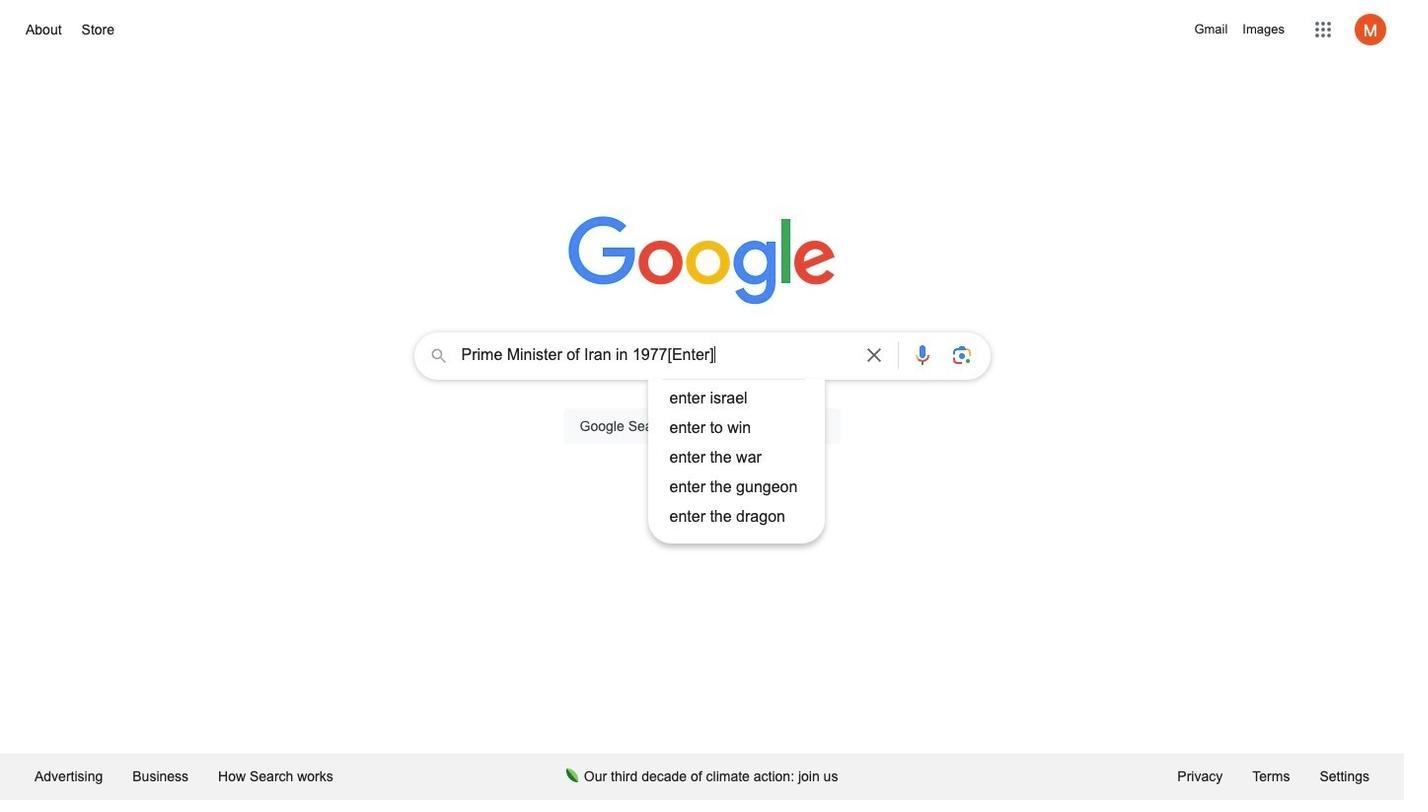 Task type: locate. For each thing, give the bounding box(es) containing it.
None search field
[[20, 327, 1384, 544]]

Search text field
[[461, 344, 850, 371]]

search by voice image
[[910, 343, 934, 367]]

search by image image
[[950, 343, 973, 367]]

google image
[[568, 216, 836, 307]]

list box
[[648, 384, 825, 532]]



Task type: vqa. For each thing, say whether or not it's contained in the screenshot.
Privacy button on the bottom right of the page
no



